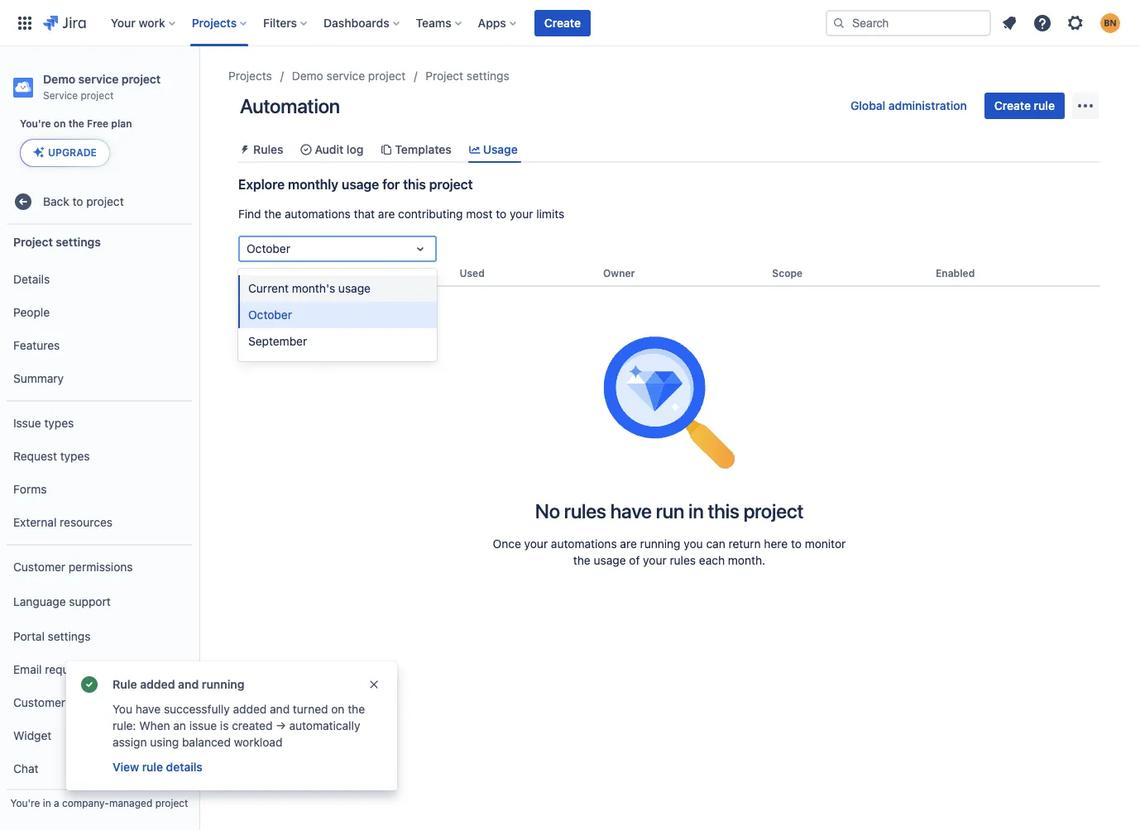 Task type: locate. For each thing, give the bounding box(es) containing it.
0 horizontal spatial automations
[[285, 207, 351, 221]]

when
[[139, 719, 170, 733]]

explore monthly usage for this project
[[238, 177, 473, 192]]

0 vertical spatial rule
[[238, 267, 260, 280]]

1 vertical spatial and
[[270, 702, 290, 717]]

demo service project service project
[[43, 72, 161, 102]]

0 vertical spatial customer
[[13, 560, 65, 574]]

2 vertical spatial your
[[643, 554, 667, 568]]

types right the request
[[60, 449, 90, 463]]

this up can
[[708, 500, 739, 523]]

1 horizontal spatial and
[[270, 702, 290, 717]]

1 horizontal spatial in
[[688, 500, 704, 523]]

project settings
[[426, 69, 509, 83], [13, 235, 101, 249]]

demo for demo service project
[[292, 69, 323, 83]]

rule up current
[[238, 267, 260, 280]]

on up automatically
[[331, 702, 345, 717]]

apps
[[478, 15, 506, 29]]

project
[[426, 69, 463, 83], [13, 235, 53, 249]]

1 horizontal spatial project settings
[[426, 69, 509, 83]]

search image
[[832, 16, 846, 29]]

are up of
[[620, 537, 637, 551]]

you're for you're in a company-managed project
[[10, 798, 40, 810]]

apps button
[[473, 10, 523, 36]]

settings down the back to project
[[56, 235, 101, 249]]

projects
[[192, 15, 237, 29], [228, 69, 272, 83]]

1 horizontal spatial demo
[[292, 69, 323, 83]]

0 vertical spatial and
[[178, 678, 199, 692]]

rule
[[1034, 98, 1055, 113], [142, 760, 163, 774]]

1 vertical spatial have
[[136, 702, 161, 717]]

demo up automation
[[292, 69, 323, 83]]

your right once
[[524, 537, 548, 551]]

no rules have run in this project image
[[603, 337, 736, 469]]

templates image
[[380, 143, 393, 156]]

3 group from the top
[[7, 544, 192, 831]]

0 vertical spatial you're
[[20, 117, 51, 130]]

0 vertical spatial project
[[426, 69, 463, 83]]

1 vertical spatial create
[[994, 98, 1031, 113]]

the
[[68, 117, 84, 130], [264, 207, 282, 221], [573, 554, 591, 568], [348, 702, 365, 717]]

automations for monthly
[[285, 207, 351, 221]]

project settings down apps
[[426, 69, 509, 83]]

on down service
[[54, 117, 66, 130]]

customer notifications
[[13, 696, 134, 710]]

1 horizontal spatial are
[[620, 537, 637, 551]]

0 horizontal spatial create
[[544, 15, 581, 29]]

email
[[13, 662, 42, 676]]

portal settings
[[13, 629, 91, 643]]

0 horizontal spatial to
[[72, 194, 83, 208]]

customer up widget
[[13, 696, 65, 710]]

a
[[54, 798, 59, 810]]

1 horizontal spatial on
[[331, 702, 345, 717]]

in left a in the left of the page
[[43, 798, 51, 810]]

customer
[[13, 560, 65, 574], [13, 696, 65, 710]]

the left the 'free'
[[68, 117, 84, 130]]

banner containing your work
[[0, 0, 1140, 46]]

demo up service
[[43, 72, 75, 86]]

settings down apps
[[467, 69, 509, 83]]

using
[[150, 736, 179, 750]]

0 horizontal spatial have
[[136, 702, 161, 717]]

0 horizontal spatial added
[[140, 678, 175, 692]]

0 horizontal spatial service
[[78, 72, 119, 86]]

demo
[[292, 69, 323, 83], [43, 72, 75, 86]]

0 horizontal spatial rule
[[142, 760, 163, 774]]

customer up the language
[[13, 560, 65, 574]]

1 vertical spatial running
[[202, 678, 244, 692]]

0 vertical spatial on
[[54, 117, 66, 130]]

you're left a in the left of the page
[[10, 798, 40, 810]]

demo inside the demo service project service project
[[43, 72, 75, 86]]

current
[[248, 281, 289, 296]]

project up the 'free'
[[81, 89, 114, 102]]

rule name
[[238, 267, 289, 280]]

running left you
[[640, 537, 681, 551]]

project up contributing
[[429, 177, 473, 192]]

1 vertical spatial settings
[[56, 235, 101, 249]]

added inside you have successfully added and turned on the rule: when an issue is created → automatically assign using balanced workload
[[233, 702, 267, 717]]

0 vertical spatial october
[[247, 242, 290, 256]]

view rule details button
[[111, 758, 204, 778]]

have up when
[[136, 702, 161, 717]]

settings up requests
[[48, 629, 91, 643]]

you
[[113, 702, 132, 717]]

types right issue
[[44, 416, 74, 430]]

1 horizontal spatial project
[[426, 69, 463, 83]]

and up the successfully
[[178, 678, 199, 692]]

rule added and running
[[113, 678, 244, 692]]

create inside button
[[544, 15, 581, 29]]

and up →
[[270, 702, 290, 717]]

audit log
[[315, 142, 364, 156]]

you're
[[20, 117, 51, 130], [10, 798, 40, 810]]

to inside the once your automations are running you can return here to monitor the usage of your rules each month.
[[791, 537, 802, 551]]

permissions
[[69, 560, 133, 574]]

the left of
[[573, 554, 591, 568]]

rule for view
[[142, 760, 163, 774]]

portal settings link
[[7, 621, 192, 654]]

back
[[43, 194, 69, 208]]

notifications image
[[1000, 13, 1019, 33]]

that
[[354, 207, 375, 221]]

are
[[378, 207, 395, 221], [620, 537, 637, 551]]

usage left of
[[594, 554, 626, 568]]

create for create rule
[[994, 98, 1031, 113]]

0 horizontal spatial demo
[[43, 72, 75, 86]]

you
[[684, 537, 703, 551]]

october
[[247, 242, 290, 256], [248, 308, 292, 322]]

rules inside the once your automations are running you can return here to monitor the usage of your rules each month.
[[670, 554, 696, 568]]

1 customer from the top
[[13, 560, 65, 574]]

rule for rule name
[[238, 267, 260, 280]]

contributing
[[398, 207, 463, 221]]

1 horizontal spatial service
[[326, 69, 365, 83]]

automations inside the once your automations are running you can return here to monitor the usage of your rules each month.
[[551, 537, 617, 551]]

projects inside popup button
[[192, 15, 237, 29]]

forms link
[[7, 473, 192, 506]]

0 vertical spatial settings
[[467, 69, 509, 83]]

1 vertical spatial are
[[620, 537, 637, 551]]

demo for demo service project service project
[[43, 72, 75, 86]]

request types link
[[7, 440, 192, 473]]

0 horizontal spatial and
[[178, 678, 199, 692]]

projects right work
[[192, 15, 237, 29]]

to right most
[[496, 207, 507, 221]]

1 vertical spatial rules
[[670, 554, 696, 568]]

features link
[[7, 329, 192, 362]]

filters button
[[258, 10, 314, 36]]

1 vertical spatial automations
[[551, 537, 617, 551]]

explore
[[238, 177, 285, 192]]

service
[[43, 89, 78, 102]]

1 horizontal spatial added
[[233, 702, 267, 717]]

1 vertical spatial rule
[[142, 760, 163, 774]]

1 horizontal spatial to
[[496, 207, 507, 221]]

service
[[326, 69, 365, 83], [78, 72, 119, 86]]

types
[[44, 416, 74, 430], [60, 449, 90, 463]]

2 group from the top
[[7, 400, 192, 544]]

1 vertical spatial you're
[[10, 798, 40, 810]]

view
[[113, 760, 139, 774]]

2 vertical spatial settings
[[48, 629, 91, 643]]

1 horizontal spatial have
[[610, 500, 652, 523]]

create inside button
[[994, 98, 1031, 113]]

2 customer from the top
[[13, 696, 65, 710]]

1 horizontal spatial rule
[[238, 267, 260, 280]]

rule right view
[[142, 760, 163, 774]]

0 vertical spatial create
[[544, 15, 581, 29]]

have
[[610, 500, 652, 523], [136, 702, 161, 717]]

back to project link
[[7, 185, 192, 218]]

added up created at bottom
[[233, 702, 267, 717]]

0 vertical spatial rule
[[1034, 98, 1055, 113]]

october down current
[[248, 308, 292, 322]]

are inside the once your automations are running you can return here to monitor the usage of your rules each month.
[[620, 537, 637, 551]]

month.
[[728, 554, 765, 568]]

managed
[[109, 798, 152, 810]]

request types
[[13, 449, 90, 463]]

1 horizontal spatial automations
[[551, 537, 617, 551]]

your right of
[[643, 554, 667, 568]]

the up automatically
[[348, 702, 365, 717]]

automations down monthly
[[285, 207, 351, 221]]

have left run
[[610, 500, 652, 523]]

help image
[[1033, 13, 1052, 33]]

customer permissions link
[[7, 551, 192, 584]]

0 horizontal spatial running
[[202, 678, 244, 692]]

rules image
[[238, 143, 252, 156]]

create left actions icon
[[994, 98, 1031, 113]]

global
[[851, 98, 886, 113]]

1 vertical spatial customer
[[13, 696, 65, 710]]

1 vertical spatial on
[[331, 702, 345, 717]]

0 horizontal spatial rules
[[564, 500, 606, 523]]

is
[[220, 719, 229, 733]]

dashboards button
[[319, 10, 406, 36]]

0 vertical spatial types
[[44, 416, 74, 430]]

2 vertical spatial usage
[[594, 554, 626, 568]]

customer for customer permissions
[[13, 560, 65, 574]]

your work button
[[106, 10, 182, 36]]

rules down you
[[670, 554, 696, 568]]

service up the 'free'
[[78, 72, 119, 86]]

project
[[368, 69, 406, 83], [121, 72, 161, 86], [81, 89, 114, 102], [429, 177, 473, 192], [86, 194, 124, 208], [744, 500, 804, 523], [155, 798, 188, 810]]

dashboards
[[324, 15, 389, 29]]

1 vertical spatial usage
[[338, 281, 371, 296]]

1 horizontal spatial running
[[640, 537, 681, 551]]

requests
[[45, 662, 91, 676]]

customer notifications link
[[7, 687, 192, 720]]

global administration
[[851, 98, 967, 113]]

automations down no
[[551, 537, 617, 551]]

1 vertical spatial project settings
[[13, 235, 101, 249]]

0 vertical spatial projects
[[192, 15, 237, 29]]

you're down service
[[20, 117, 51, 130]]

company-
[[62, 798, 109, 810]]

an
[[173, 719, 186, 733]]

1 horizontal spatial rules
[[670, 554, 696, 568]]

email requests link
[[7, 654, 192, 687]]

0 horizontal spatial this
[[403, 177, 426, 192]]

added up when
[[140, 678, 175, 692]]

0 vertical spatial usage
[[342, 177, 379, 192]]

in
[[688, 500, 704, 523], [43, 798, 51, 810]]

service inside the demo service project service project
[[78, 72, 119, 86]]

running up the successfully
[[202, 678, 244, 692]]

1 vertical spatial rule
[[113, 678, 137, 692]]

project settings down back
[[13, 235, 101, 249]]

create right apps popup button
[[544, 15, 581, 29]]

0 vertical spatial running
[[640, 537, 681, 551]]

teams button
[[411, 10, 468, 36]]

success image
[[79, 675, 99, 695]]

0 horizontal spatial project
[[13, 235, 53, 249]]

Search field
[[826, 10, 991, 36]]

to right back
[[72, 194, 83, 208]]

None text field
[[247, 241, 250, 257]]

1 vertical spatial this
[[708, 500, 739, 523]]

resources
[[60, 515, 113, 529]]

0 vertical spatial are
[[378, 207, 395, 221]]

are right that
[[378, 207, 395, 221]]

october up rule name
[[247, 242, 290, 256]]

automations
[[285, 207, 351, 221], [551, 537, 617, 551]]

1 vertical spatial projects
[[228, 69, 272, 83]]

owner
[[603, 267, 635, 280]]

you have successfully added and turned on the rule: when an issue is created → automatically assign using balanced workload
[[113, 702, 365, 750]]

details link
[[7, 263, 192, 296]]

1 vertical spatial in
[[43, 798, 51, 810]]

jira image
[[43, 13, 86, 33], [43, 13, 86, 33]]

rule
[[238, 267, 260, 280], [113, 678, 137, 692]]

usage up that
[[342, 177, 379, 192]]

1 horizontal spatial create
[[994, 98, 1031, 113]]

service down dashboards on the top left
[[326, 69, 365, 83]]

used
[[460, 267, 485, 280]]

in right run
[[688, 500, 704, 523]]

0 horizontal spatial rule
[[113, 678, 137, 692]]

create
[[544, 15, 581, 29], [994, 98, 1031, 113]]

0 vertical spatial in
[[688, 500, 704, 523]]

usage image
[[468, 143, 481, 156]]

tab list
[[232, 136, 1107, 163]]

group containing issue types
[[7, 400, 192, 544]]

automations for rules
[[551, 537, 617, 551]]

usage right month's
[[338, 281, 371, 296]]

your left limits
[[510, 207, 533, 221]]

0 vertical spatial automations
[[285, 207, 351, 221]]

1 horizontal spatial rule
[[1034, 98, 1055, 113]]

global administration link
[[841, 93, 977, 119]]

banner
[[0, 0, 1140, 46]]

1 vertical spatial october
[[248, 308, 292, 322]]

1 vertical spatial types
[[60, 449, 90, 463]]

1 vertical spatial added
[[233, 702, 267, 717]]

details
[[166, 760, 203, 774]]

rule up you
[[113, 678, 137, 692]]

2 horizontal spatial to
[[791, 537, 802, 551]]

project down details
[[155, 798, 188, 810]]

1 group from the top
[[7, 258, 192, 400]]

projects up automation
[[228, 69, 272, 83]]

create for create
[[544, 15, 581, 29]]

this right for
[[403, 177, 426, 192]]

rules right no
[[564, 500, 606, 523]]

the inside the once your automations are running you can return here to monitor the usage of your rules each month.
[[573, 554, 591, 568]]

project down 'teams' dropdown button
[[426, 69, 463, 83]]

rule left actions icon
[[1034, 98, 1055, 113]]

group
[[7, 258, 192, 400], [7, 400, 192, 544], [7, 544, 192, 831]]

email requests
[[13, 662, 91, 676]]

to right here
[[791, 537, 802, 551]]

this
[[403, 177, 426, 192], [708, 500, 739, 523]]

settings image
[[1066, 13, 1086, 33]]

project settings link
[[426, 66, 509, 86]]

project up details
[[13, 235, 53, 249]]

rule:
[[113, 719, 136, 733]]

on
[[54, 117, 66, 130], [331, 702, 345, 717]]

each
[[699, 554, 725, 568]]



Task type: describe. For each thing, give the bounding box(es) containing it.
request
[[13, 449, 57, 463]]

customer for customer notifications
[[13, 696, 65, 710]]

teams
[[416, 15, 452, 29]]

work
[[139, 15, 165, 29]]

audit
[[315, 142, 344, 156]]

name
[[262, 267, 289, 280]]

appswitcher icon image
[[15, 13, 35, 33]]

projects button
[[187, 10, 253, 36]]

can
[[706, 537, 725, 551]]

return
[[729, 537, 761, 551]]

demo service project
[[292, 69, 406, 83]]

issue
[[189, 719, 217, 733]]

0 vertical spatial rules
[[564, 500, 606, 523]]

month's
[[292, 281, 335, 296]]

issue
[[13, 416, 41, 430]]

here
[[764, 537, 788, 551]]

language support link
[[7, 584, 192, 621]]

view rule details
[[113, 760, 203, 774]]

notifications
[[69, 696, 134, 710]]

automatically
[[289, 719, 360, 733]]

dismiss image
[[367, 678, 381, 692]]

have inside you have successfully added and turned on the rule: when an issue is created → automatically assign using balanced workload
[[136, 702, 161, 717]]

workload
[[234, 736, 283, 750]]

scope
[[772, 267, 803, 280]]

0 vertical spatial have
[[610, 500, 652, 523]]

and inside you have successfully added and turned on the rule: when an issue is created → automatically assign using balanced workload
[[270, 702, 290, 717]]

projects for projects popup button
[[192, 15, 237, 29]]

project up plan
[[121, 72, 161, 86]]

demo service project link
[[292, 66, 406, 86]]

people link
[[7, 296, 192, 329]]

once
[[493, 537, 521, 551]]

no
[[535, 500, 560, 523]]

issue types link
[[7, 407, 192, 440]]

1 vertical spatial your
[[524, 537, 548, 551]]

limits
[[536, 207, 565, 221]]

types for issue types
[[44, 416, 74, 430]]

assign
[[113, 736, 147, 750]]

september
[[248, 334, 307, 348]]

0 vertical spatial your
[[510, 207, 533, 221]]

rule for rule added and running
[[113, 678, 137, 692]]

group containing details
[[7, 258, 192, 400]]

actions image
[[1076, 96, 1095, 116]]

chat
[[13, 762, 38, 776]]

find
[[238, 207, 261, 221]]

current month's usage
[[248, 281, 371, 296]]

rules
[[253, 142, 283, 156]]

create button
[[534, 10, 591, 36]]

your profile and settings image
[[1100, 13, 1120, 33]]

balanced
[[182, 736, 231, 750]]

sidebar navigation image
[[180, 66, 217, 99]]

service for demo service project service project
[[78, 72, 119, 86]]

monitor
[[805, 537, 846, 551]]

group containing customer permissions
[[7, 544, 192, 831]]

you're for you're on the free plan
[[20, 117, 51, 130]]

settings for demo service project
[[467, 69, 509, 83]]

for
[[382, 177, 400, 192]]

create rule button
[[984, 93, 1065, 119]]

support
[[69, 595, 111, 609]]

monthly
[[288, 177, 338, 192]]

external
[[13, 515, 57, 529]]

filters
[[263, 15, 297, 29]]

project right back
[[86, 194, 124, 208]]

0 horizontal spatial project settings
[[13, 235, 101, 249]]

portal
[[13, 629, 45, 643]]

0 horizontal spatial in
[[43, 798, 51, 810]]

administration
[[889, 98, 967, 113]]

1 horizontal spatial this
[[708, 500, 739, 523]]

once your automations are running you can return here to monitor the usage of your rules each month.
[[493, 537, 846, 568]]

primary element
[[10, 0, 826, 46]]

free
[[87, 117, 109, 130]]

widget link
[[7, 720, 192, 753]]

you're in a company-managed project
[[10, 798, 188, 810]]

projects link
[[228, 66, 272, 86]]

summary link
[[7, 362, 192, 396]]

features
[[13, 338, 60, 352]]

0 vertical spatial this
[[403, 177, 426, 192]]

on inside you have successfully added and turned on the rule: when an issue is created → automatically assign using balanced workload
[[331, 702, 345, 717]]

open image
[[410, 239, 430, 259]]

0 horizontal spatial are
[[378, 207, 395, 221]]

0 vertical spatial project settings
[[426, 69, 509, 83]]

types for request types
[[60, 449, 90, 463]]

customer permissions
[[13, 560, 133, 574]]

language support
[[13, 595, 111, 609]]

of
[[629, 554, 640, 568]]

running inside the once your automations are running you can return here to monitor the usage of your rules each month.
[[640, 537, 681, 551]]

upgrade
[[48, 146, 97, 159]]

you're on the free plan
[[20, 117, 132, 130]]

projects for projects link
[[228, 69, 272, 83]]

usage for month's
[[338, 281, 371, 296]]

project up here
[[744, 500, 804, 523]]

summary
[[13, 371, 64, 385]]

0 vertical spatial added
[[140, 678, 175, 692]]

project down dashboards popup button
[[368, 69, 406, 83]]

your work
[[111, 15, 165, 29]]

run
[[656, 500, 684, 523]]

turned
[[293, 702, 328, 717]]

1 vertical spatial project
[[13, 235, 53, 249]]

created
[[232, 719, 273, 733]]

log
[[347, 142, 364, 156]]

most
[[466, 207, 493, 221]]

rule for create
[[1034, 98, 1055, 113]]

tab list containing rules
[[232, 136, 1107, 163]]

details
[[13, 272, 50, 286]]

→
[[276, 719, 286, 733]]

forms
[[13, 482, 47, 496]]

the inside you have successfully added and turned on the rule: when an issue is created → automatically assign using balanced workload
[[348, 702, 365, 717]]

language
[[13, 595, 66, 609]]

people
[[13, 305, 50, 319]]

external resources link
[[7, 506, 192, 539]]

audit log image
[[300, 143, 313, 156]]

usage for monthly
[[342, 177, 379, 192]]

create rule
[[994, 98, 1055, 113]]

widget
[[13, 729, 52, 743]]

0 horizontal spatial on
[[54, 117, 66, 130]]

no rules have run in this project
[[535, 500, 804, 523]]

settings for language support
[[48, 629, 91, 643]]

the right the find
[[264, 207, 282, 221]]

usage inside the once your automations are running you can return here to monitor the usage of your rules each month.
[[594, 554, 626, 568]]

service for demo service project
[[326, 69, 365, 83]]



Task type: vqa. For each thing, say whether or not it's contained in the screenshot.
automations corresponding to monthly
yes



